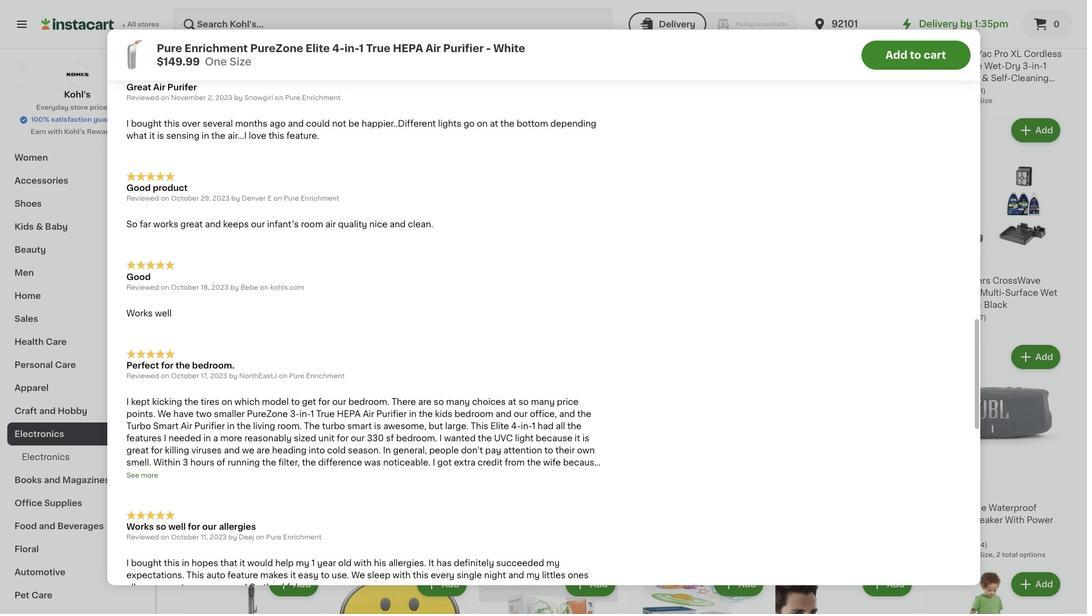 Task type: describe. For each thing, give the bounding box(es) containing it.
1 left 'had'
[[532, 422, 536, 431]]

satisfaction
[[51, 116, 92, 123]]

1 horizontal spatial is
[[374, 422, 381, 431]]

for up cold
[[337, 435, 349, 443]]

go
[[464, 120, 475, 128]]

149 for 149 beats by dr. dre beats studio buds totally wireless noise cancelling earphones - black
[[189, 33, 212, 46]]

0 vertical spatial options
[[411, 97, 437, 104]]

studio for 149 beats by dr. dre beats studio buds totally wireless noise cancelling earphones - white
[[429, 49, 456, 58]]

rewards
[[87, 129, 117, 135]]

and down choices
[[496, 410, 512, 419]]

this up expectations.
[[164, 560, 180, 568]]

our inside the works so well for our allergies reviewed on october 11, 2023 by deej on pure enrichment
[[202, 523, 217, 532]]

1 horizontal spatial great
[[181, 221, 203, 229]]

true inside i kept kicking the tires on which model to get for our bedroom. there are so many choices at so many price points.     we have two smaller purezone 3-in-1 true hepa air purifier in the kids bedroom and our office, and the turbo smart air purifier in the living room. the turbo smart is awesome, but large.     this elite 4-in-1 had all the features i needed in a more reasonably sized unit for our 330 sf bedroom. i wanted the uvc light because it is great for killing viruses and we are heading into cold season.     in general, people don't pay attention to their own smell. within 3 hours of running the filter, the difference was noticeable. i got extra credit from the wife because this helps with her allergies and controlling the floating dust.     the unit looks good and we leave it running all day long.     finding the right sized air filter  we have multiple purezone air filters in our house
[[316, 410, 335, 419]]

i bought t product last year it keep the air smelling good.
[[126, 31, 366, 39]]

1 vertical spatial we
[[280, 483, 294, 492]]

air left filter
[[246, 483, 256, 492]]

0 vertical spatial product
[[170, 31, 203, 39]]

and down price
[[559, 410, 575, 419]]

with inside 29 taylor glass digital scale with leaf design
[[588, 49, 608, 58]]

succeeded
[[497, 560, 544, 568]]

on up works well on the left bottom of the page
[[161, 285, 169, 291]]

true inside pure enrichment purezone elite 4-in-1 true hepa air purifier - white $149.99 one size
[[366, 43, 391, 53]]

0 vertical spatial sized
[[294, 435, 316, 443]]

this up sensing
[[164, 120, 180, 128]]

2 horizontal spatial are
[[418, 398, 432, 407]]

3
[[183, 459, 188, 467]]

self-
[[991, 74, 1012, 82]]

cancelling inside jbl tune 130nc true wireless noise cancelling earbuds - black
[[803, 62, 848, 70]]

99 for 359
[[958, 34, 968, 40]]

it left keep
[[244, 31, 250, 39]]

brothers
[[954, 277, 991, 285]]

bedroom
[[455, 410, 494, 419]]

add to cart
[[886, 50, 947, 59]]

kids & baby link
[[7, 215, 147, 238]]

enrichment inside great air purifer reviewed on november 2, 2023 by snowgirl on pure enrichment
[[302, 95, 341, 101]]

i down all
[[126, 31, 129, 39]]

every
[[431, 572, 455, 580]]

pro
[[995, 49, 1009, 58]]

well inside the works so well for our allergies reviewed on october 11, 2023 by deej on pure enrichment
[[168, 523, 186, 532]]

uvc
[[494, 435, 513, 443]]

more inside button
[[141, 473, 158, 479]]

keep
[[252, 31, 273, 39]]

lists link
[[7, 103, 147, 127]]

dr. for 149 beats by dr. dre beats studio buds totally wireless noise cancelling earphones - white
[[370, 49, 382, 58]]

reviewed inside the works so well for our allergies reviewed on october 11, 2023 by deej on pure enrichment
[[126, 535, 159, 542]]

turbo
[[126, 422, 151, 431]]

by inside the good product reviewed on october 29, 2023 by denver e on pure enrichment
[[231, 196, 240, 202]]

works for works so well for our allergies reviewed on october 11, 2023 by deej on pure enrichment
[[126, 523, 154, 532]]

get
[[302, 398, 316, 407]]

for up the within
[[151, 447, 163, 455]]

2023 inside good reviewed on october 18, 2023 by bebe on kohls.com
[[212, 285, 229, 291]]

by inside great air purifer reviewed on november 2, 2023 by snowgirl on pure enrichment
[[234, 95, 243, 101]]

health care link
[[7, 331, 147, 354]]

sleep
[[367, 572, 391, 580]]

delivery for delivery
[[659, 20, 696, 29]]

accessories
[[15, 177, 68, 185]]

awesome,
[[383, 422, 427, 431]]

and inside the "i bought this in hopes that it would help my 1 year old with his allergies. it has definitely succeeded my expectations. this auto feature makes it easy to use. we sleep with this every single night and my littles ones allergy symptoms are gone ! so thankful."
[[508, 572, 525, 580]]

our down the good
[[447, 483, 461, 492]]

by inside perfect for the bedroom. reviewed on october 17, 2023 by northeastj on pure enrichment
[[229, 373, 238, 380]]

0 vertical spatial unit
[[319, 435, 335, 443]]

0 vertical spatial 2
[[388, 97, 392, 104]]

dre for 149 beats by dr. dre beats studio buds totally wireless noise cancelling earphones - white
[[384, 49, 400, 58]]

0 vertical spatial so
[[126, 221, 138, 229]]

100%
[[31, 116, 49, 123]]

october inside the good product reviewed on october 29, 2023 by denver e on pure enrichment
[[171, 196, 199, 202]]

on inside i bought this over several months ago and could not be happier..different lights go on at the bottom depending what it is sensing in the air...i love this feature.
[[477, 120, 488, 128]]

auto
[[206, 572, 226, 580]]

2 many from the left
[[531, 398, 555, 407]]

beauty
[[15, 246, 46, 254]]

light
[[515, 435, 534, 443]]

air up smart
[[363, 410, 374, 419]]

i down smart
[[164, 435, 166, 443]]

1 horizontal spatial black, one size
[[628, 85, 681, 92]]

and left keeps
[[205, 221, 221, 229]]

dry inside bissell brothers crosswave hydrosteam multi-surface wet dry vacuum - black (637) black, one size
[[925, 301, 940, 310]]

to inside the "i bought this in hopes that it would help my 1 year old with his allergies. it has definitely succeeded my expectations. this auto feature makes it easy to use. we sleep with this every single night and my littles ones allergy symptoms are gone ! so thankful."
[[321, 572, 330, 580]]

0 vertical spatial the
[[304, 422, 320, 431]]

it down help
[[290, 572, 296, 580]]

2023 inside great air purifer reviewed on november 2, 2023 by snowgirl on pure enrichment
[[215, 95, 233, 101]]

to up wife
[[545, 447, 554, 455]]

people
[[429, 447, 459, 455]]

power
[[1027, 516, 1054, 525]]

bedroom. inside perfect for the bedroom. reviewed on october 17, 2023 by northeastj on pure enrichment
[[192, 362, 235, 370]]

great inside i kept kicking the tires on which model to get for our bedroom. there are so many choices at so many price points.     we have two smaller purezone 3-in-1 true hepa air purifier in the kids bedroom and our office, and the turbo smart air purifier in the living room. the turbo smart is awesome, but large.     this elite 4-in-1 had all the features i needed in a more reasonably sized unit for our 330 sf bedroom. i wanted the uvc light because it is great for killing viruses and we are heading into cold season.     in general, people don't pay attention to their own smell. within 3 hours of running the filter, the difference was noticeable. i got extra credit from the wife because this helps with her allergies and controlling the floating dust.     the unit looks good and we leave it running all day long.     finding the right sized air filter  we have multiple purezone air filters in our house
[[126, 447, 149, 455]]

on right northeastj at the left
[[279, 373, 288, 380]]

in inside i bought this over several months ago and could not be happier..different lights go on at the bottom depending what it is sensing in the air...i love this feature.
[[202, 132, 209, 140]]

smell.
[[126, 459, 151, 467]]

in- down "get"
[[300, 410, 311, 419]]

2 vertical spatial is
[[583, 435, 590, 443]]

this inside the "i bought this in hopes that it would help my 1 year old with his allergies. it has definitely succeeded my expectations. this auto feature makes it easy to use. we sleep with this every single night and my littles ones allergy symptoms are gone ! so thankful."
[[187, 572, 204, 580]]

killing
[[165, 447, 189, 455]]

beverages
[[57, 522, 104, 531]]

on up "works"
[[161, 196, 169, 202]]

for inside the works so well for our allergies reviewed on october 11, 2023 by deej on pure enrichment
[[188, 523, 200, 532]]

enrichment inside pure enrichment purezone elite 4-in-1 true hepa air purifier - white $149.99 one size
[[185, 43, 248, 53]]

of
[[217, 459, 226, 467]]

on right the deej
[[256, 535, 265, 542]]

by up $ 359 99
[[961, 19, 973, 29]]

2 inside jbl 5 portable waterproof bluetooth speaker with power bank - grey (884) dark grey, one size, 2 total options
[[997, 552, 1001, 559]]

one right white,
[[354, 97, 369, 104]]

2023 inside the good product reviewed on october 29, 2023 by denver e on pure enrichment
[[213, 196, 230, 202]]

1 beats from the left
[[182, 49, 207, 58]]

multicolor,
[[925, 97, 961, 104]]

it
[[429, 560, 435, 568]]

0 vertical spatial electronics
[[15, 430, 64, 439]]

one down the (581)
[[963, 97, 977, 104]]

2023 inside perfect for the bedroom. reviewed on october 17, 2023 by northeastj on pure enrichment
[[210, 373, 227, 380]]

are inside the "i bought this in hopes that it would help my 1 year old with his allergies. it has definitely succeeded my expectations. this auto feature makes it easy to use. we sleep with this every single night and my littles ones allergy symptoms are gone ! so thankful."
[[205, 584, 219, 593]]

air right the room
[[326, 221, 336, 229]]

bought for i bought this in hopes that it would help my 1 year old with his allergies. it has definitely succeeded my expectations. this auto feature makes it easy to use. we sleep with this every single night and my littles ones allergy symptoms are gone ! so thankful.
[[131, 560, 162, 568]]

surface inside shark hydrovac pro xl cordless multi-surface wet-dry 3-in-1 vacuum mop & self-cleaning system
[[950, 62, 983, 70]]

vacuum inside shark hydrovac pro xl cordless multi-surface wet-dry 3-in-1 vacuum mop & self-cleaning system
[[925, 74, 959, 82]]

purifier down there
[[377, 410, 407, 419]]

shark hydrovac pro xl cordless multi-surface wet-dry 3-in-1 vacuum mop & self-cleaning system
[[925, 49, 1063, 94]]

shoes link
[[7, 192, 147, 215]]

buy
[[34, 86, 51, 95]]

white inside pure enrichment purezone elite 4-in-1 true hepa air purifier - white $149.99 one size
[[494, 43, 526, 53]]

good for good product
[[126, 184, 151, 193]]

good for good
[[126, 273, 151, 281]]

general,
[[393, 447, 427, 455]]

delivery by 1:35pm
[[919, 19, 1009, 29]]

3 beats from the left
[[331, 49, 355, 58]]

and up of
[[224, 447, 240, 455]]

1 vertical spatial unit
[[403, 471, 419, 479]]

in- up light at bottom
[[521, 422, 532, 431]]

1 vertical spatial black,
[[182, 97, 203, 104]]

dre for 149 beats by dr. dre beats studio buds totally wireless noise cancelling earphones - black
[[236, 49, 251, 58]]

2 horizontal spatial bedroom.
[[396, 435, 438, 443]]

3- inside i kept kicking the tires on which model to get for our bedroom. there are so many choices at so many price points.     we have two smaller purezone 3-in-1 true hepa air purifier in the kids bedroom and our office, and the turbo smart air purifier in the living room. the turbo smart is awesome, but large.     this elite 4-in-1 had all the features i needed in a more reasonably sized unit for our 330 sf bedroom. i wanted the uvc light because it is great for killing viruses and we are heading into cold season.     in general, people don't pay attention to their own smell. within 3 hours of running the filter, the difference was noticeable. i got extra credit from the wife because this helps with her allergies and controlling the floating dust.     the unit looks good and we leave it running all day long.     finding the right sized air filter  we have multiple purezone air filters in our house
[[290, 410, 300, 419]]

jbl for jbl tune 130nc true wireless noise cancelling earbuds - black
[[776, 49, 793, 58]]

so inside the "i bought this in hopes that it would help my 1 year old with his allergies. it has definitely succeeded my expectations. this auto feature makes it easy to use. we sleep with this every single night and my littles ones allergy symptoms are gone ! so thankful."
[[250, 584, 261, 593]]

apparel link
[[7, 377, 147, 400]]

true inside jbl tune 130nc true wireless noise cancelling earbuds - black
[[849, 49, 867, 58]]

1 inside the "i bought this in hopes that it would help my 1 year old with his allergies. it has definitely succeeded my expectations. this auto feature makes it easy to use. we sleep with this every single night and my littles ones allergy symptoms are gone ! so thankful."
[[312, 560, 315, 568]]

1 inside shark hydrovac pro xl cordless multi-surface wet-dry 3-in-1 vacuum mop & self-cleaning system
[[1044, 62, 1047, 70]]

0 vertical spatial all
[[556, 422, 566, 431]]

controlling
[[262, 471, 308, 479]]

we inside the "i bought this in hopes that it would help my 1 year old with his allergies. it has definitely succeeded my expectations. this auto feature makes it easy to use. we sleep with this every single night and my littles ones allergy symptoms are gone ! so thankful."
[[352, 572, 365, 580]]

littles
[[542, 572, 566, 580]]

pet care
[[15, 591, 52, 600]]

guarantee
[[93, 116, 129, 123]]

and up filter
[[244, 471, 260, 479]]

1 vertical spatial the
[[384, 471, 400, 479]]

silver
[[227, 516, 250, 525]]

1 vertical spatial because
[[563, 459, 600, 467]]

- inside pure enrichment purezone elite 4-in-1 true hepa air purifier - white $149.99 one size
[[486, 43, 491, 53]]

old
[[338, 560, 352, 568]]

0 vertical spatial well
[[155, 309, 172, 318]]

again
[[61, 86, 85, 95]]

size down the (581)
[[979, 97, 993, 104]]

1 horizontal spatial bedroom.
[[349, 398, 390, 407]]

hepa inside pure enrichment purezone elite 4-in-1 true hepa air purifier - white $149.99 one size
[[393, 43, 423, 53]]

for inside perfect for the bedroom. reviewed on october 17, 2023 by northeastj on pure enrichment
[[161, 362, 174, 370]]

size down (210)
[[221, 97, 235, 104]]

home link
[[7, 285, 147, 308]]

i up people
[[440, 435, 442, 443]]

(207)
[[821, 88, 838, 94]]

it right buy
[[53, 86, 59, 95]]

enrichment inside the works so well for our allergies reviewed on october 11, 2023 by deej on pure enrichment
[[283, 535, 322, 542]]

within
[[154, 459, 181, 467]]

shoes
[[15, 200, 42, 208]]

0 vertical spatial black,
[[628, 85, 649, 92]]

noise inside jbl tune 130nc true wireless noise cancelling earbuds - black
[[776, 62, 801, 70]]

hepa inside i kept kicking the tires on which model to get for our bedroom. there are so many choices at so many price points.     we have two smaller purezone 3-in-1 true hepa air purifier in the kids bedroom and our office, and the turbo smart air purifier in the living room. the turbo smart is awesome, but large.     this elite 4-in-1 had all the features i needed in a more reasonably sized unit for our 330 sf bedroom. i wanted the uvc light because it is great for killing viruses and we are heading into cold season.     in general, people don't pay attention to their own smell. within 3 hours of running the filter, the difference was noticeable. i got extra credit from the wife because this helps with her allergies and controlling the floating dust.     the unit looks good and we leave it running all day long.     finding the right sized air filter  we have multiple purezone air filters in our house
[[337, 410, 361, 419]]

130nc
[[818, 49, 846, 58]]

multi- inside shark hydrovac pro xl cordless multi-surface wet-dry 3-in-1 vacuum mop & self-cleaning system
[[925, 62, 950, 70]]

last
[[206, 31, 221, 39]]

92101
[[832, 19, 858, 29]]

perfect
[[126, 362, 159, 370]]

living
[[253, 422, 275, 431]]

pure enrichment pure zone 3-in- 1 hepa air purifier button
[[182, 116, 321, 321]]

in left "a"
[[203, 435, 211, 443]]

earn
[[31, 129, 46, 135]]

4- inside pure enrichment purezone elite 4-in-1 true hepa air purifier - white $149.99 one size
[[332, 43, 345, 53]]

purezone inside pure enrichment purezone elite 4-in-1 true hepa air purifier - white $149.99 one size
[[250, 43, 303, 53]]

cordless
[[1024, 49, 1063, 58]]

$ 27 99
[[630, 33, 661, 46]]

1 horizontal spatial are
[[257, 447, 270, 455]]

office
[[15, 499, 42, 508]]

in inside the "i bought this in hopes that it would help my 1 year old with his allergies. it has definitely succeeded my expectations. this auto feature makes it easy to use. we sleep with this every single night and my littles ones allergy symptoms are gone ! so thankful."
[[182, 560, 190, 568]]

0 vertical spatial year
[[223, 31, 242, 39]]

this down ago
[[269, 132, 285, 140]]

it up own
[[575, 435, 581, 443]]

100% satisfaction guarantee
[[31, 116, 129, 123]]

reviewed inside great air purifer reviewed on november 2, 2023 by snowgirl on pure enrichment
[[126, 95, 159, 101]]

kohl's logo image
[[66, 63, 89, 86]]

0 vertical spatial total
[[394, 97, 410, 104]]

bissell brothers crosswave hydrosteam multi-surface wet dry vacuum - black (637) black, one size
[[925, 277, 1058, 331]]

one down "$ 27 99"
[[650, 85, 665, 92]]

in up awesome,
[[409, 410, 417, 419]]

2 horizontal spatial my
[[547, 560, 560, 568]]

- inside jbl 5 portable waterproof bluetooth speaker with power bank - grey (884) dark grey, one size, 2 total options
[[948, 528, 952, 537]]

1 vertical spatial electronics
[[22, 453, 70, 462]]

2 beats from the left
[[253, 49, 278, 58]]

with down the allergies.
[[393, 572, 411, 580]]

0 horizontal spatial my
[[296, 560, 310, 568]]

it inside i bought this over several months ago and could not be happier..different lights go on at the bottom depending what it is sensing in the air...i love this feature.
[[149, 132, 155, 140]]

1 electronics link from the top
[[7, 423, 147, 446]]

1 horizontal spatial so
[[434, 398, 444, 407]]

pure left zone
[[255, 277, 274, 285]]

this down it
[[413, 572, 429, 580]]

in down looks
[[437, 483, 445, 492]]

noise for 149 beats by dr. dre beats studio buds totally wireless noise cancelling earphones - black
[[275, 62, 299, 70]]

so inside the works so well for our allergies reviewed on october 11, 2023 by deej on pure enrichment
[[156, 523, 166, 532]]

several
[[203, 120, 233, 128]]

options inside jbl 5 portable waterproof bluetooth speaker with power bank - grey (884) dark grey, one size, 2 total options
[[1020, 552, 1046, 559]]

reviewed inside the good product reviewed on october 29, 2023 by denver e on pure enrichment
[[126, 196, 159, 202]]

could
[[306, 120, 330, 128]]

season.
[[348, 447, 381, 455]]

more inside i kept kicking the tires on which model to get for our bedroom. there are so many choices at so many price points.     we have two smaller purezone 3-in-1 true hepa air purifier in the kids bedroom and our office, and the turbo smart air purifier in the living room. the turbo smart is awesome, but large.     this elite 4-in-1 had all the features i needed in a more reasonably sized unit for our 330 sf bedroom. i wanted the uvc light because it is great for killing viruses and we are heading into cold season.     in general, people don't pay attention to their own smell. within 3 hours of running the filter, the difference was noticeable. i got extra credit from the wife because this helps with her allergies and controlling the floating dust.     the unit looks good and we leave it running all day long.     finding the right sized air filter  we have multiple purezone air filters in our house
[[220, 435, 242, 443]]

and inside food and beverages link
[[39, 522, 55, 531]]

with inside "link"
[[48, 129, 63, 135]]

it right leave
[[527, 471, 533, 479]]

all stores
[[127, 21, 159, 28]]

to inside button
[[910, 50, 922, 59]]

pure inside the good product reviewed on october 29, 2023 by denver e on pure enrichment
[[284, 196, 299, 202]]

purifier inside "pure enrichment pure zone 3-in- 1 hepa air purifier"
[[227, 289, 258, 297]]

care for health care
[[46, 338, 67, 346]]

purifier up "a"
[[195, 422, 225, 431]]

hopes
[[192, 560, 218, 568]]

- inside tru 15-bar espresso coffee machine - silver silver, one size
[[221, 516, 225, 525]]

reviewed inside good reviewed on october 18, 2023 by bebe on kohls.com
[[126, 285, 159, 291]]

kids & baby
[[15, 223, 68, 231]]

0 horizontal spatial black, one size
[[182, 97, 235, 104]]

pure inside perfect for the bedroom. reviewed on october 17, 2023 by northeastj on pure enrichment
[[289, 373, 305, 380]]

1 inside "pure enrichment pure zone 3-in- 1 hepa air purifier"
[[182, 289, 186, 297]]

prices
[[90, 104, 111, 111]]

pure left the bebe
[[182, 277, 201, 285]]

0 horizontal spatial we
[[242, 447, 254, 455]]

this inside i kept kicking the tires on which model to get for our bedroom. there are so many choices at so many price points.     we have two smaller purezone 3-in-1 true hepa air purifier in the kids bedroom and our office, and the turbo smart air purifier in the living room. the turbo smart is awesome, but large.     this elite 4-in-1 had all the features i needed in a more reasonably sized unit for our 330 sf bedroom. i wanted the uvc light because it is great for killing viruses and we are heading into cold season.     in general, people don't pay attention to their own smell. within 3 hours of running the filter, the difference was noticeable. i got extra credit from the wife because this helps with her allergies and controlling the floating dust.     the unit looks good and we leave it running all day long.     finding the right sized air filter  we have multiple purezone air filters in our house
[[126, 471, 142, 479]]

at inside i kept kicking the tires on which model to get for our bedroom. there are so many choices at so many price points.     we have two smaller purezone 3-in-1 true hepa air purifier in the kids bedroom and our office, and the turbo smart air purifier in the living room. the turbo smart is awesome, but large.     this elite 4-in-1 had all the features i needed in a more reasonably sized unit for our 330 sf bedroom. i wanted the uvc light because it is great for killing viruses and we are heading into cold season.     in general, people don't pay attention to their own smell. within 3 hours of running the filter, the difference was noticeable. i got extra credit from the wife because this helps with her allergies and controlling the floating dust.     the unit looks good and we leave it running all day long.     finding the right sized air filter  we have multiple purezone air filters in our house
[[508, 398, 517, 407]]

care for personal care
[[55, 361, 76, 369]]

our up turbo
[[332, 398, 346, 407]]

on up expectations.
[[161, 535, 169, 542]]

multi- inside bissell brothers crosswave hydrosteam multi-surface wet dry vacuum - black (637) black, one size
[[981, 289, 1006, 297]]

one inside pure enrichment purezone elite 4-in-1 true hepa air purifier - white $149.99 one size
[[205, 56, 227, 66]]

149 beats by dr. dre beats studio buds totally wireless noise cancelling earphones - white
[[331, 33, 456, 82]]

earphones for 149 beats by dr. dre beats studio buds totally wireless noise cancelling earphones - white
[[378, 74, 424, 82]]

0 horizontal spatial running
[[228, 459, 260, 467]]

on down 'purifer'
[[161, 95, 169, 101]]

$ for 359
[[927, 34, 931, 40]]

feature
[[228, 572, 258, 580]]

0 horizontal spatial size,
[[370, 97, 386, 104]]

air left filters
[[398, 483, 409, 492]]

for right "get"
[[319, 398, 330, 407]]

and right nice
[[390, 221, 406, 229]]

1 vertical spatial we
[[488, 471, 501, 479]]

1 vertical spatial running
[[535, 471, 568, 479]]

our left "office,"
[[514, 410, 528, 419]]

$99.99 element
[[776, 32, 915, 48]]

wet
[[1041, 289, 1058, 297]]

to left "get"
[[291, 398, 300, 407]]

health
[[15, 338, 44, 346]]

2 vertical spatial purezone
[[355, 483, 396, 492]]

(884)
[[969, 542, 988, 549]]

october inside perfect for the bedroom. reviewed on october 17, 2023 by northeastj on pure enrichment
[[171, 373, 199, 380]]

air up needed
[[181, 422, 192, 431]]

infant's
[[267, 221, 299, 229]]

see more
[[126, 473, 158, 479]]

keeps
[[223, 221, 249, 229]]

this inside i kept kicking the tires on which model to get for our bedroom. there are so many choices at so many price points.     we have two smaller purezone 3-in-1 true hepa air purifier in the kids bedroom and our office, and the turbo smart air purifier in the living room. the turbo smart is awesome, but large.     this elite 4-in-1 had all the features i needed in a more reasonably sized unit for our 330 sf bedroom. i wanted the uvc light because it is great for killing viruses and we are heading into cold season.     in general, people don't pay attention to their own smell. within 3 hours of running the filter, the difference was noticeable. i got extra credit from the wife because this helps with her allergies and controlling the floating dust.     the unit looks good and we leave it running all day long.     finding the right sized air filter  we have multiple purezone air filters in our house
[[471, 422, 489, 431]]

office supplies link
[[7, 492, 147, 515]]

good product reviewed on october 29, 2023 by denver e on pure enrichment
[[126, 184, 339, 202]]

is inside i bought this over several months ago and could not be happier..different lights go on at the bottom depending what it is sensing in the air...i love this feature.
[[157, 132, 164, 140]]

i left got
[[433, 459, 435, 467]]

and up the house
[[470, 471, 486, 479]]

care for pet care
[[31, 591, 52, 600]]

good
[[446, 471, 468, 479]]

the inside perfect for the bedroom. reviewed on october 17, 2023 by northeastj on pure enrichment
[[176, 362, 190, 370]]

on right the bebe
[[260, 285, 269, 291]]

nice
[[370, 221, 388, 229]]

with left the his
[[354, 560, 372, 568]]

white, one size, 2 total options
[[331, 97, 437, 104]]

29 taylor glass digital scale with leaf design
[[479, 33, 608, 70]]



Task type: locate. For each thing, give the bounding box(es) containing it.
great
[[181, 221, 203, 229], [126, 447, 149, 455]]

$179.99 element
[[925, 487, 1063, 502]]

kept
[[131, 398, 150, 407]]

is left sensing
[[157, 132, 164, 140]]

wireless for 149 beats by dr. dre beats studio buds totally wireless noise cancelling earphones - white
[[385, 62, 421, 70]]

1 vertical spatial vacuum
[[942, 301, 977, 310]]

makes
[[260, 572, 288, 580]]

0 vertical spatial are
[[418, 398, 432, 407]]

2 dre from the left
[[384, 49, 400, 58]]

hepa
[[393, 43, 423, 53], [188, 289, 211, 297], [337, 410, 361, 419]]

by left the deej
[[229, 535, 237, 542]]

expectations.
[[126, 572, 184, 580]]

many up kids
[[446, 398, 470, 407]]

all stores link
[[41, 7, 160, 41]]

months
[[235, 120, 268, 128]]

by inside 149 beats by dr. dre beats studio buds totally wireless noise cancelling earphones - white
[[357, 49, 368, 58]]

size inside tru 15-bar espresso coffee machine - silver silver, one size
[[220, 528, 235, 535]]

0 vertical spatial surface
[[950, 62, 983, 70]]

white up lights
[[432, 74, 456, 82]]

0 vertical spatial elite
[[306, 43, 330, 53]]

1 good from the top
[[126, 184, 151, 193]]

hepa inside "pure enrichment pure zone 3-in- 1 hepa air purifier"
[[188, 289, 211, 297]]

1 horizontal spatial studio
[[429, 49, 456, 58]]

3 noise from the left
[[776, 62, 801, 70]]

0 horizontal spatial unit
[[319, 435, 335, 443]]

because down 'had'
[[536, 435, 573, 443]]

to
[[910, 50, 922, 59], [291, 398, 300, 407], [545, 447, 554, 455], [321, 572, 330, 580]]

1 reviewed from the top
[[126, 95, 159, 101]]

1 horizontal spatial year
[[317, 560, 336, 568]]

0 vertical spatial 3-
[[1023, 62, 1033, 70]]

october inside good reviewed on october 18, 2023 by bebe on kohls.com
[[171, 285, 199, 291]]

3 reviewed from the top
[[126, 285, 159, 291]]

earphones for 149 beats by dr. dre beats studio buds totally wireless noise cancelling earphones - black
[[229, 74, 275, 82]]

heading
[[272, 447, 307, 455]]

works
[[153, 221, 178, 229]]

99 right the 27
[[651, 34, 661, 40]]

studio inside 149 beats by dr. dre beats studio buds totally wireless noise cancelling earphones - white
[[429, 49, 456, 58]]

1 noise from the left
[[275, 62, 299, 70]]

from
[[505, 459, 525, 467]]

2 down (195)
[[388, 97, 392, 104]]

0 vertical spatial bedroom.
[[192, 362, 235, 370]]

air
[[291, 31, 302, 39], [326, 221, 336, 229], [246, 483, 256, 492], [398, 483, 409, 492]]

by left northeastj at the left
[[229, 373, 238, 380]]

totally inside 149 beats by dr. dre beats studio buds totally wireless noise cancelling earphones - black
[[206, 62, 234, 70]]

in- inside shark hydrovac pro xl cordless multi-surface wet-dry 3-in-1 vacuum mop & self-cleaning system
[[1033, 62, 1044, 70]]

2 horizontal spatial black
[[985, 301, 1008, 310]]

2 vertical spatial black,
[[925, 325, 946, 331]]

4 reviewed from the top
[[126, 373, 159, 380]]

one up several
[[205, 97, 219, 104]]

pure inside pure enrichment purezone elite 4-in-1 true hepa air purifier - white $149.99 one size
[[157, 43, 182, 53]]

0 vertical spatial multi-
[[925, 62, 950, 70]]

use.
[[332, 572, 349, 580]]

bought for i bought t product last year it keep the air smelling good.
[[131, 31, 162, 39]]

purifier inside pure enrichment purezone elite 4-in-1 true hepa air purifier - white $149.99 one size
[[443, 43, 484, 53]]

scale
[[562, 49, 586, 58]]

0 vertical spatial because
[[536, 435, 573, 443]]

floating
[[326, 471, 359, 479]]

we down reasonably
[[242, 447, 254, 455]]

one inside bissell brothers crosswave hydrosteam multi-surface wet dry vacuum - black (637) black, one size
[[947, 325, 962, 331]]

dre inside 149 beats by dr. dre beats studio buds totally wireless noise cancelling earphones - white
[[384, 49, 400, 58]]

with inside jbl 5 portable waterproof bluetooth speaker with power bank - grey (884) dark grey, one size, 2 total options
[[1006, 516, 1025, 525]]

3- inside shark hydrovac pro xl cordless multi-surface wet-dry 3-in-1 vacuum mop & self-cleaning system
[[1023, 62, 1033, 70]]

0 horizontal spatial hepa
[[188, 289, 211, 297]]

hydrovac
[[951, 49, 993, 58]]

i up allergy
[[126, 560, 129, 568]]

1 vertical spatial 3-
[[300, 277, 309, 285]]

enrichment up "get"
[[306, 373, 345, 380]]

black, inside bissell brothers crosswave hydrosteam multi-surface wet dry vacuum - black (637) black, one size
[[925, 325, 946, 331]]

wireless
[[869, 49, 905, 58], [236, 62, 272, 70], [385, 62, 421, 70]]

his
[[374, 560, 386, 568]]

1 horizontal spatial black,
[[628, 85, 649, 92]]

0 horizontal spatial 4-
[[332, 43, 345, 53]]

glass
[[507, 49, 531, 58]]

for down the tru
[[188, 523, 200, 532]]

on up smaller
[[222, 398, 233, 407]]

2 99 from the left
[[958, 34, 968, 40]]

so
[[434, 398, 444, 407], [519, 398, 529, 407], [156, 523, 166, 532]]

2 reviewed from the top
[[126, 196, 159, 202]]

149 for 149 beats by dr. dre beats studio buds totally wireless noise cancelling earphones - white
[[337, 33, 361, 46]]

1 down "get"
[[311, 410, 314, 419]]

i bought this over several months ago and could not be happier..different lights go on at the bottom depending what it is sensing in the air...i love this feature.
[[126, 120, 597, 140]]

- inside jbl tune 130nc true wireless noise cancelling earbuds - black
[[888, 62, 891, 70]]

4 october from the top
[[171, 535, 199, 542]]

1 horizontal spatial 149
[[337, 33, 361, 46]]

size down (204)
[[666, 85, 681, 92]]

1 horizontal spatial so
[[250, 584, 261, 593]]

0 vertical spatial more
[[220, 435, 242, 443]]

totally for 149 beats by dr. dre beats studio buds totally wireless noise cancelling earphones - black
[[206, 62, 234, 70]]

works up "perfect"
[[126, 309, 153, 318]]

black, down hydrosteam
[[925, 325, 946, 331]]

delivery
[[919, 19, 959, 29], [659, 20, 696, 29]]

machine
[[182, 516, 219, 525]]

enrichment inside perfect for the bedroom. reviewed on october 17, 2023 by northeastj on pure enrichment
[[306, 373, 345, 380]]

size inside pure enrichment purezone elite 4-in-1 true hepa air purifier - white $149.99 one size
[[230, 56, 252, 66]]

buds up 'purifer'
[[182, 62, 204, 70]]

1 vertical spatial more
[[141, 473, 158, 479]]

- inside 149 beats by dr. dre beats studio buds totally wireless noise cancelling earphones - white
[[426, 74, 429, 82]]

i bought this in hopes that it would help my 1 year old with his allergies. it has definitely succeeded my expectations. this auto feature makes it easy to use. we sleep with this every single night and my littles ones allergy symptoms are gone ! so thankful.
[[126, 560, 589, 593]]

enrichment up the room
[[301, 196, 339, 202]]

delivery for delivery by 1:35pm
[[919, 19, 959, 29]]

digital
[[533, 49, 560, 58]]

air inside "pure enrichment pure zone 3-in- 1 hepa air purifier"
[[214, 289, 225, 297]]

supplies
[[44, 499, 82, 508]]

None search field
[[173, 7, 613, 41]]

in- down good.
[[345, 43, 359, 53]]

1 works from the top
[[126, 309, 153, 318]]

$ for 27
[[630, 34, 634, 40]]

dre down i bought t product last year it keep the air smelling good.
[[236, 49, 251, 58]]

allergies inside i kept kicking the tires on which model to get for our bedroom. there are so many choices at so many price points.     we have two smaller purezone 3-in-1 true hepa air purifier in the kids bedroom and our office, and the turbo smart air purifier in the living room. the turbo smart is awesome, but large.     this elite 4-in-1 had all the features i needed in a more reasonably sized unit for our 330 sf bedroom. i wanted the uvc light because it is great for killing viruses and we are heading into cold season.     in general, people don't pay attention to their own smell. within 3 hours of running the filter, the difference was noticeable. i got extra credit from the wife because this helps with her allergies and controlling the floating dust.     the unit looks good and we leave it running all day long.     finding the right sized air filter  we have multiple purezone air filters in our house
[[206, 471, 242, 479]]

1 horizontal spatial dr.
[[370, 49, 382, 58]]

dre inside 149 beats by dr. dre beats studio buds totally wireless noise cancelling earphones - black
[[236, 49, 251, 58]]

instacart logo image
[[41, 17, 114, 32]]

year left old
[[317, 560, 336, 568]]

on inside i kept kicking the tires on which model to get for our bedroom. there are so many choices at so many price points.     we have two smaller purezone 3-in-1 true hepa air purifier in the kids bedroom and our office, and the turbo smart air purifier in the living room. the turbo smart is awesome, but large.     this elite 4-in-1 had all the features i needed in a more reasonably sized unit for our 330 sf bedroom. i wanted the uvc light because it is great for killing viruses and we are heading into cold season.     in general, people don't pay attention to their own smell. within 3 hours of running the filter, the difference was noticeable. i got extra credit from the wife because this helps with her allergies and controlling the floating dust.     the unit looks good and we leave it running all day long.     finding the right sized air filter  we have multiple purezone air filters in our house
[[222, 398, 233, 407]]

works for works well
[[126, 309, 153, 318]]

good inside good reviewed on october 18, 2023 by bebe on kohls.com
[[126, 273, 151, 281]]

black inside bissell brothers crosswave hydrosteam multi-surface wet dry vacuum - black (637) black, one size
[[985, 301, 1008, 310]]

buds for 149 beats by dr. dre beats studio buds totally wireless noise cancelling earphones - black
[[182, 62, 204, 70]]

2023 right 18,
[[212, 285, 229, 291]]

0 horizontal spatial are
[[205, 584, 219, 593]]

0 horizontal spatial white
[[432, 74, 456, 82]]

totally for 149 beats by dr. dre beats studio buds totally wireless noise cancelling earphones - white
[[355, 62, 383, 70]]

cancelling inside 149 beats by dr. dre beats studio buds totally wireless noise cancelling earphones - white
[[331, 74, 376, 82]]

black up (637)
[[985, 301, 1008, 310]]

totally
[[206, 62, 234, 70], [355, 62, 383, 70]]

2 buds from the left
[[331, 62, 352, 70]]

2023 right 29,
[[213, 196, 230, 202]]

our right keeps
[[251, 221, 265, 229]]

single
[[457, 572, 482, 580]]

this down hopes
[[187, 572, 204, 580]]

this
[[471, 422, 489, 431], [187, 572, 204, 580]]

2 bought from the top
[[131, 120, 162, 128]]

2 $ from the left
[[927, 34, 931, 40]]

2 totally from the left
[[355, 62, 383, 70]]

1 horizontal spatial $
[[927, 34, 931, 40]]

into
[[309, 447, 325, 455]]

the left turbo
[[304, 422, 320, 431]]

1 studio from the left
[[280, 49, 308, 58]]

earbuds
[[850, 62, 885, 70]]

0 horizontal spatial total
[[394, 97, 410, 104]]

359
[[931, 33, 957, 46]]

white inside 149 beats by dr. dre beats studio buds totally wireless noise cancelling earphones - white
[[432, 74, 456, 82]]

1 vertical spatial well
[[168, 523, 186, 532]]

(581)
[[969, 88, 986, 94]]

personal care link
[[7, 354, 147, 377]]

1 many from the left
[[446, 398, 470, 407]]

pure enrichment purezone elite 4-in-1 true hepa air purifier - white $149.99 one size
[[157, 43, 526, 66]]

0 horizontal spatial we
[[158, 410, 171, 419]]

bought for i bought this over several months ago and could not be happier..different lights go on at the bottom depending what it is sensing in the air...i love this feature.
[[131, 120, 162, 128]]

by inside good reviewed on october 18, 2023 by bebe on kohls.com
[[230, 285, 239, 291]]

jbl left 5
[[925, 504, 941, 513]]

more right see
[[141, 473, 158, 479]]

help
[[275, 560, 294, 568]]

1 vertical spatial great
[[126, 447, 149, 455]]

care up personal care
[[46, 338, 67, 346]]

1 99 from the left
[[651, 34, 661, 40]]

surface inside bissell brothers crosswave hydrosteam multi-surface wet dry vacuum - black (637) black, one size
[[1006, 289, 1039, 297]]

1 vertical spatial jbl
[[925, 504, 941, 513]]

0 vertical spatial good
[[126, 184, 151, 193]]

$349.99 element
[[925, 259, 1063, 275]]

october left 18,
[[171, 285, 199, 291]]

4 beats from the left
[[402, 49, 427, 58]]

air left smelling
[[291, 31, 302, 39]]

1 vertical spatial purezone
[[247, 410, 288, 419]]

year inside the "i bought this in hopes that it would help my 1 year old with his allergies. it has definitely succeeded my expectations. this auto feature makes it easy to use. we sleep with this every single night and my littles ones allergy symptoms are gone ! so thankful."
[[317, 560, 336, 568]]

1 vertical spatial bedroom.
[[349, 398, 390, 407]]

0 horizontal spatial wireless
[[236, 62, 272, 70]]

vacuum inside bissell brothers crosswave hydrosteam multi-surface wet dry vacuum - black (637) black, one size
[[942, 301, 977, 310]]

service type group
[[629, 12, 798, 36]]

tires
[[201, 398, 220, 407]]

- inside bissell brothers crosswave hydrosteam multi-surface wet dry vacuum - black (637) black, one size
[[979, 301, 982, 310]]

with inside i kept kicking the tires on which model to get for our bedroom. there are so many choices at so many price points.     we have two smaller purezone 3-in-1 true hepa air purifier in the kids bedroom and our office, and the turbo smart air purifier in the living room. the turbo smart is awesome, but large.     this elite 4-in-1 had all the features i needed in a more reasonably sized unit for our 330 sf bedroom. i wanted the uvc light because it is great for killing viruses and we are heading into cold season.     in general, people don't pay attention to their own smell. within 3 hours of running the filter, the difference was noticeable. i got extra credit from the wife because this helps with her allergies and controlling the floating dust.     the unit looks good and we leave it running all day long.     finding the right sized air filter  we have multiple purezone air filters in our house
[[170, 471, 188, 479]]

bedroom. up general, at the left of the page
[[396, 435, 438, 443]]

1 horizontal spatial at
[[508, 398, 517, 407]]

thankful.
[[263, 584, 300, 593]]

one inside jbl 5 portable waterproof bluetooth speaker with power bank - grey (884) dark grey, one size, 2 total options
[[963, 552, 977, 559]]

wireless for 149 beats by dr. dre beats studio buds totally wireless noise cancelling earphones - black
[[236, 62, 272, 70]]

at right go on the top of page
[[490, 120, 498, 128]]

cancelling inside 149 beats by dr. dre beats studio buds totally wireless noise cancelling earphones - black
[[182, 74, 227, 82]]

great up "smell."
[[126, 447, 149, 455]]

clean.
[[408, 221, 433, 229]]

1 vertical spatial at
[[508, 398, 517, 407]]

& right "mop"
[[982, 74, 989, 82]]

& inside shark hydrovac pro xl cordless multi-surface wet-dry 3-in-1 vacuum mop & self-cleaning system
[[982, 74, 989, 82]]

1 horizontal spatial sized
[[294, 435, 316, 443]]

i inside i bought this over several months ago and could not be happier..different lights go on at the bottom depending what it is sensing in the air...i love this feature.
[[126, 120, 129, 128]]

dry
[[1006, 62, 1021, 70], [925, 301, 940, 310]]

total inside jbl 5 portable waterproof bluetooth speaker with power bank - grey (884) dark grey, one size, 2 total options
[[1003, 552, 1018, 559]]

don't
[[461, 447, 483, 455]]

unit down noticeable.
[[403, 471, 419, 479]]

1 vertical spatial white
[[432, 74, 456, 82]]

automotive link
[[7, 561, 147, 584]]

1 vertical spatial have
[[296, 483, 316, 492]]

2 noise from the left
[[423, 62, 448, 70]]

many up "office,"
[[531, 398, 555, 407]]

0 horizontal spatial is
[[157, 132, 164, 140]]

filters
[[411, 483, 435, 492]]

1 horizontal spatial all
[[570, 471, 579, 479]]

2 vertical spatial bedroom.
[[396, 435, 438, 443]]

dr. for 149 beats by dr. dre beats studio buds totally wireless noise cancelling earphones - black
[[222, 49, 234, 58]]

size down i bought t product last year it keep the air smelling good.
[[230, 56, 252, 66]]

black inside jbl tune 130nc true wireless noise cancelling earbuds - black
[[776, 74, 799, 82]]

multi-
[[925, 62, 950, 70], [981, 289, 1006, 297]]

2 october from the top
[[171, 285, 199, 291]]

1 bought from the top
[[131, 31, 162, 39]]

2 vertical spatial bought
[[131, 560, 162, 568]]

delivery up 359
[[919, 19, 959, 29]]

enrichment
[[185, 43, 248, 53], [302, 95, 341, 101], [301, 196, 339, 202], [204, 277, 253, 285], [306, 373, 345, 380], [283, 535, 322, 542]]

white,
[[331, 97, 353, 104]]

with right earn
[[48, 129, 63, 135]]

and inside i bought this over several months ago and could not be happier..different lights go on at the bottom depending what it is sensing in the air...i love this feature.
[[288, 120, 304, 128]]

2 studio from the left
[[429, 49, 456, 58]]

delivery up "$ 27 99"
[[659, 20, 696, 29]]

lights
[[438, 120, 462, 128]]

1 buds from the left
[[182, 62, 204, 70]]

by inside 149 beats by dr. dre beats studio buds totally wireless noise cancelling earphones - black
[[209, 49, 220, 58]]

good
[[126, 184, 151, 193], [126, 273, 151, 281]]

1 vertical spatial &
[[36, 223, 43, 231]]

0 horizontal spatial noise
[[275, 62, 299, 70]]

smart
[[153, 422, 179, 431]]

1 horizontal spatial dre
[[384, 49, 400, 58]]

noise left 'leaf'
[[423, 62, 448, 70]]

enrichment inside "pure enrichment pure zone 3-in- 1 hepa air purifier"
[[204, 277, 253, 285]]

size, down the "(884)" at the bottom of the page
[[979, 552, 995, 559]]

allergies.
[[389, 560, 427, 568]]

cancelling for 149 beats by dr. dre beats studio buds totally wireless noise cancelling earphones - black
[[182, 74, 227, 82]]

black inside 149 beats by dr. dre beats studio buds totally wireless noise cancelling earphones - black
[[283, 74, 306, 82]]

more right "a"
[[220, 435, 242, 443]]

in- right zone
[[309, 277, 321, 285]]

room.
[[278, 422, 302, 431]]

pay
[[486, 447, 502, 455]]

buds for 149 beats by dr. dre beats studio buds totally wireless noise cancelling earphones - white
[[331, 62, 352, 70]]

studio for 149 beats by dr. dre beats studio buds totally wireless noise cancelling earphones - black
[[280, 49, 308, 58]]

1 149 from the left
[[189, 33, 212, 46]]

black, down 'purifer'
[[182, 97, 203, 104]]

buds
[[182, 62, 204, 70], [331, 62, 352, 70]]

espresso
[[227, 504, 266, 513]]

black, one size down (204)
[[628, 85, 681, 92]]

wireless up (195)
[[385, 62, 421, 70]]

1 vertical spatial so
[[250, 584, 261, 593]]

29
[[486, 33, 503, 46]]

purifier right 18,
[[227, 289, 258, 297]]

0 horizontal spatial all
[[556, 422, 566, 431]]

jbl tune 130nc true wireless noise cancelling earbuds - black
[[776, 49, 905, 82]]

1 horizontal spatial multi-
[[981, 289, 1006, 297]]

at right choices
[[508, 398, 517, 407]]

there
[[392, 398, 416, 407]]

99 inside "$ 27 99"
[[651, 34, 661, 40]]

2 horizontal spatial so
[[519, 398, 529, 407]]

total
[[394, 97, 410, 104], [1003, 552, 1018, 559]]

are
[[418, 398, 432, 407], [257, 447, 270, 455], [205, 584, 219, 593]]

enrichment down last
[[185, 43, 248, 53]]

dr. inside 149 beats by dr. dre beats studio buds totally wireless noise cancelling earphones - white
[[370, 49, 382, 58]]

studio down smelling
[[280, 49, 308, 58]]

0 horizontal spatial sized
[[221, 483, 244, 492]]

2 good from the top
[[126, 273, 151, 281]]

great right "works"
[[181, 221, 203, 229]]

floral
[[15, 545, 39, 554]]

food
[[15, 522, 37, 531]]

0 horizontal spatial cancelling
[[182, 74, 227, 82]]

office supplies
[[15, 499, 82, 508]]

2 vertical spatial we
[[352, 572, 365, 580]]

and down succeeded
[[508, 572, 525, 580]]

i up what
[[126, 120, 129, 128]]

her
[[190, 471, 204, 479]]

0 horizontal spatial at
[[490, 120, 498, 128]]

tune
[[795, 49, 816, 58]]

in
[[202, 132, 209, 140], [409, 410, 417, 419], [227, 422, 235, 431], [203, 435, 211, 443], [437, 483, 445, 492], [182, 560, 190, 568]]

vacuum
[[925, 74, 959, 82], [942, 301, 977, 310]]

everyday store prices link
[[36, 103, 118, 113]]

0 horizontal spatial with
[[588, 49, 608, 58]]

- right earbuds
[[888, 62, 891, 70]]

1 vertical spatial all
[[570, 471, 579, 479]]

1 horizontal spatial have
[[296, 483, 316, 492]]

0 horizontal spatial dr.
[[222, 49, 234, 58]]

kids
[[435, 410, 453, 419]]

0 horizontal spatial dre
[[236, 49, 251, 58]]

- up ago
[[277, 74, 281, 82]]

1 totally from the left
[[206, 62, 234, 70]]

1 october from the top
[[171, 196, 199, 202]]

0 vertical spatial hepa
[[393, 43, 423, 53]]

right
[[199, 483, 219, 492]]

air inside pure enrichment purezone elite 4-in-1 true hepa air purifier - white $149.99 one size
[[426, 43, 441, 53]]

october inside the works so well for our allergies reviewed on october 11, 2023 by deej on pure enrichment
[[171, 535, 199, 542]]

add to cart button
[[862, 40, 971, 69]]

on up kicking
[[161, 373, 169, 380]]

1 vertical spatial total
[[1003, 552, 1018, 559]]

i left kept
[[126, 398, 129, 407]]

cancelling for 149 beats by dr. dre beats studio buds totally wireless noise cancelling earphones - white
[[331, 74, 376, 82]]

dre
[[236, 49, 251, 58], [384, 49, 400, 58]]

see
[[126, 473, 139, 479]]

dry down the xl
[[1006, 62, 1021, 70]]

2 dr. from the left
[[370, 49, 382, 58]]

5 reviewed from the top
[[126, 535, 159, 542]]

1 $ from the left
[[630, 34, 634, 40]]

cart
[[924, 50, 947, 59]]

men
[[15, 269, 34, 277]]

vacuum down hydrosteam
[[942, 301, 977, 310]]

1 earphones from the left
[[229, 74, 275, 82]]

it up feature
[[240, 560, 245, 568]]

good up works well on the left bottom of the page
[[126, 273, 151, 281]]

allergies inside the works so well for our allergies reviewed on october 11, 2023 by deej on pure enrichment
[[219, 523, 256, 532]]

finding
[[149, 483, 181, 492]]

1 dre from the left
[[236, 49, 251, 58]]

0 vertical spatial at
[[490, 120, 498, 128]]

on right snowgirl
[[275, 95, 284, 101]]

in down several
[[202, 132, 209, 140]]

reviewed inside perfect for the bedroom. reviewed on october 17, 2023 by northeastj on pure enrichment
[[126, 373, 159, 380]]

1 horizontal spatial 4-
[[511, 422, 521, 431]]

by down (210)
[[234, 95, 243, 101]]

leave
[[503, 471, 525, 479]]

wireless inside 149 beats by dr. dre beats studio buds totally wireless noise cancelling earphones - black
[[236, 62, 272, 70]]

99 for 27
[[651, 34, 661, 40]]

in- inside pure enrichment purezone elite 4-in-1 true hepa air purifier - white $149.99 one size
[[345, 43, 359, 53]]

1 horizontal spatial my
[[527, 572, 540, 580]]

2 electronics link from the top
[[7, 446, 147, 469]]

2 vertical spatial care
[[31, 591, 52, 600]]

3 bought from the top
[[131, 560, 162, 568]]

0 vertical spatial we
[[242, 447, 254, 455]]

0 vertical spatial running
[[228, 459, 260, 467]]

2 horizontal spatial noise
[[776, 62, 801, 70]]

on right e
[[274, 196, 282, 202]]

0 vertical spatial size,
[[370, 97, 386, 104]]

2 works from the top
[[126, 523, 154, 532]]

1 horizontal spatial the
[[384, 471, 400, 479]]

2 149 from the left
[[337, 33, 361, 46]]

3- right zone
[[300, 277, 309, 285]]

t
[[164, 31, 167, 39]]

with down "waterproof"
[[1006, 516, 1025, 525]]

surface down 'crosswave'
[[1006, 289, 1039, 297]]

0 horizontal spatial $
[[630, 34, 634, 40]]

2 earphones from the left
[[378, 74, 424, 82]]

3 october from the top
[[171, 373, 199, 380]]

0 horizontal spatial have
[[173, 410, 194, 419]]

day
[[581, 471, 597, 479]]

size, inside jbl 5 portable waterproof bluetooth speaker with power bank - grey (884) dark grey, one size, 2 total options
[[979, 552, 995, 559]]

reviewed down great
[[126, 95, 159, 101]]

noise inside 149 beats by dr. dre beats studio buds totally wireless noise cancelling earphones - white
[[423, 62, 448, 70]]

add inside button
[[886, 50, 908, 59]]

0 vertical spatial dry
[[1006, 62, 1021, 70]]

black, one size up several
[[182, 97, 235, 104]]

4- inside i kept kicking the tires on which model to get for our bedroom. there are so many choices at so many price points.     we have two smaller purezone 3-in-1 true hepa air purifier in the kids bedroom and our office, and the turbo smart air purifier in the living room. the turbo smart is awesome, but large.     this elite 4-in-1 had all the features i needed in a more reasonably sized unit for our 330 sf bedroom. i wanted the uvc light because it is great for killing viruses and we are heading into cold season.     in general, people don't pay attention to their own smell. within 3 hours of running the filter, the difference was noticeable. i got extra credit from the wife because this helps with her allergies and controlling the floating dust.     the unit looks good and we leave it running all day long.     finding the right sized air filter  we have multiple purezone air filters in our house
[[511, 422, 521, 431]]

buds inside 149 beats by dr. dre beats studio buds totally wireless noise cancelling earphones - white
[[331, 62, 352, 70]]

99 down delivery by 1:35pm on the right top
[[958, 34, 968, 40]]

over
[[182, 120, 201, 128]]

2 vertical spatial 3-
[[290, 410, 300, 419]]

2023 inside the works so well for our allergies reviewed on october 11, 2023 by deej on pure enrichment
[[210, 535, 227, 542]]

pure inside the works so well for our allergies reviewed on october 11, 2023 by deej on pure enrichment
[[266, 535, 282, 542]]

shop
[[34, 62, 57, 70]]

in down smaller
[[227, 422, 235, 431]]

buds down good.
[[331, 62, 352, 70]]

1 horizontal spatial wireless
[[385, 62, 421, 70]]

1 vertical spatial dry
[[925, 301, 940, 310]]

0 vertical spatial 4-
[[332, 43, 345, 53]]

1 vertical spatial options
[[1020, 552, 1046, 559]]

sales
[[15, 315, 38, 323]]

elite up the uvc
[[491, 422, 509, 431]]

cleaning
[[1012, 74, 1049, 82]]

studio inside 149 beats by dr. dre beats studio buds totally wireless noise cancelling earphones - black
[[280, 49, 308, 58]]

one down hydrosteam
[[947, 325, 962, 331]]

bought inside the "i bought this in hopes that it would help my 1 year old with his allergies. it has definitely succeeded my expectations. this auto feature makes it easy to use. we sleep with this every single night and my littles ones allergy symptoms are gone ! so thankful."
[[131, 560, 162, 568]]

our down smart
[[351, 435, 365, 443]]

0 vertical spatial jbl
[[776, 49, 793, 58]]

air inside great air purifer reviewed on november 2, 2023 by snowgirl on pure enrichment
[[153, 83, 165, 92]]

2 horizontal spatial 3-
[[1023, 62, 1033, 70]]

size inside bissell brothers crosswave hydrosteam multi-surface wet dry vacuum - black (637) black, one size
[[963, 325, 978, 331]]

1 horizontal spatial this
[[471, 422, 489, 431]]

0 vertical spatial is
[[157, 132, 164, 140]]

2 horizontal spatial is
[[583, 435, 590, 443]]

1 horizontal spatial 99
[[958, 34, 968, 40]]

noise for 149 beats by dr. dre beats studio buds totally wireless noise cancelling earphones - white
[[423, 62, 448, 70]]

we
[[158, 410, 171, 419], [280, 483, 294, 492], [352, 572, 365, 580]]

purifier up 'leaf'
[[443, 43, 484, 53]]

good inside the good product reviewed on october 29, 2023 by denver e on pure enrichment
[[126, 184, 151, 193]]

0 vertical spatial white
[[494, 43, 526, 53]]

2023 right 17,
[[210, 373, 227, 380]]

jbl for jbl 5 portable waterproof bluetooth speaker with power bank - grey (884) dark grey, one size, 2 total options
[[925, 504, 941, 513]]

in left hopes
[[182, 560, 190, 568]]

2 vertical spatial hepa
[[337, 410, 361, 419]]

2023 right 11,
[[210, 535, 227, 542]]

health care
[[15, 338, 67, 346]]

in- inside "pure enrichment pure zone 3-in- 1 hepa air purifier"
[[309, 277, 321, 285]]

hobby
[[58, 407, 87, 416]]

one inside tru 15-bar espresso coffee machine - silver silver, one size
[[204, 528, 219, 535]]

1 vertical spatial care
[[55, 361, 76, 369]]

1 horizontal spatial unit
[[403, 471, 419, 479]]

149 inside 149 beats by dr. dre beats studio buds totally wireless noise cancelling earphones - white
[[337, 33, 361, 46]]

delivery inside button
[[659, 20, 696, 29]]

bedroom. up 17,
[[192, 362, 235, 370]]

1 dr. from the left
[[222, 49, 234, 58]]

product group
[[182, 116, 321, 321], [331, 116, 469, 333], [479, 116, 618, 333], [925, 116, 1063, 333], [925, 343, 1063, 561], [182, 570, 321, 615], [331, 570, 469, 615], [479, 570, 618, 615], [628, 570, 766, 615], [776, 570, 915, 615], [925, 570, 1063, 615]]

1 horizontal spatial jbl
[[925, 504, 941, 513]]

1 horizontal spatial elite
[[491, 422, 509, 431]]

true up earbuds
[[849, 49, 867, 58]]



Task type: vqa. For each thing, say whether or not it's contained in the screenshot.
Picks in the left of the page
no



